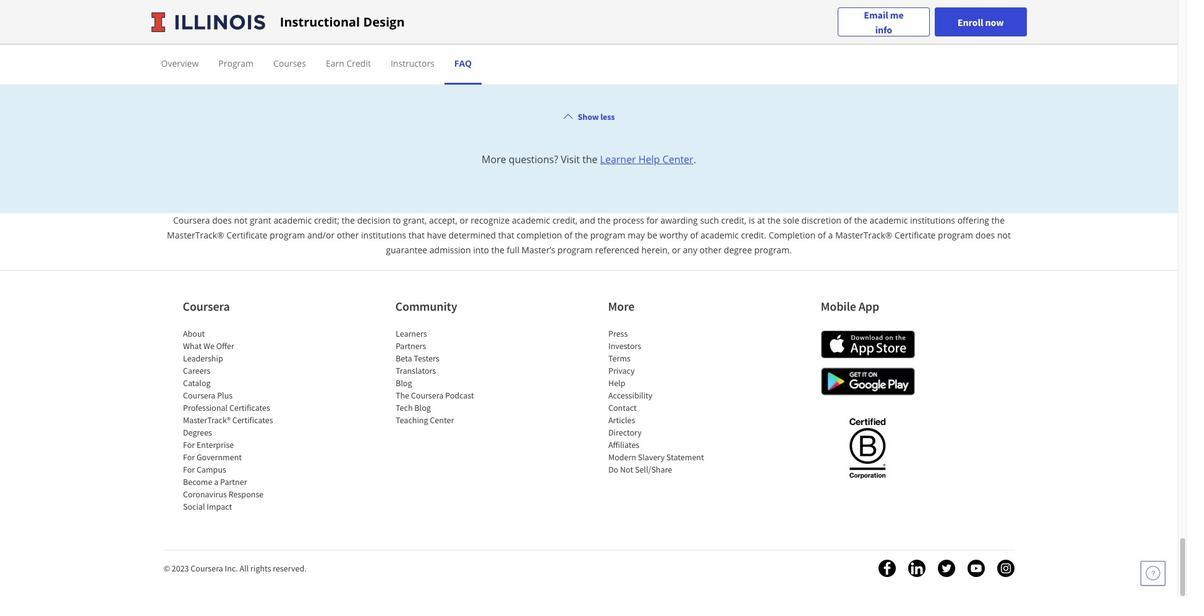 Task type: describe. For each thing, give the bounding box(es) containing it.
press link
[[608, 328, 628, 340]]

partner
[[220, 477, 247, 488]]

1 for from the top
[[183, 440, 195, 451]]

2 credit, from the left
[[721, 215, 747, 226]]

chevron right image
[[159, 4, 174, 19]]

affiliates
[[608, 440, 639, 451]]

learner help center link
[[600, 153, 694, 166]]

directory link
[[608, 427, 641, 438]]

email me info button
[[838, 7, 930, 37]]

completion
[[517, 229, 562, 241]]

learners
[[395, 328, 427, 340]]

response
[[228, 489, 263, 500]]

more questions? visit the learner help center .
[[482, 153, 696, 166]]

can
[[209, 3, 229, 19]]

instructors link
[[391, 58, 435, 69]]

coursera youtube image
[[967, 560, 985, 578]]

investors link
[[608, 341, 641, 352]]

now
[[985, 16, 1004, 28]]

investors
[[608, 341, 641, 352]]

into
[[473, 244, 489, 256]]

enroll now button
[[935, 7, 1027, 36]]

terms
[[608, 353, 630, 364]]

leadership link
[[183, 353, 223, 364]]

who can i contact if i have questions about enrolling in the mastertrack® program?
[[179, 3, 660, 19]]

not
[[620, 464, 633, 476]]

the down 'and'
[[575, 229, 588, 241]]

more for more questions? visit the learner help center .
[[482, 153, 506, 166]]

credit.
[[741, 229, 766, 241]]

tech
[[395, 403, 412, 414]]

help center image
[[1146, 566, 1161, 581]]

1 horizontal spatial does
[[976, 229, 995, 241]]

professional
[[183, 403, 227, 414]]

about link
[[183, 328, 205, 340]]

courses
[[273, 58, 306, 69]]

beta
[[395, 353, 412, 364]]

grant,
[[403, 215, 427, 226]]

show
[[578, 111, 599, 122]]

university of illinois image
[[151, 12, 265, 32]]

determined
[[449, 229, 496, 241]]

help inside press investors terms privacy help accessibility contact articles directory affiliates modern slavery statement do not sell/share
[[608, 378, 625, 389]]

courses link
[[273, 58, 306, 69]]

0 vertical spatial institutions
[[910, 215, 955, 226]]

campus
[[196, 464, 226, 476]]

1 horizontal spatial blog
[[414, 403, 431, 414]]

1 vertical spatial certificates
[[232, 415, 273, 426]]

0 horizontal spatial or
[[460, 215, 469, 226]]

1 vertical spatial not
[[997, 229, 1011, 241]]

community
[[395, 299, 457, 314]]

1 credit, from the left
[[552, 215, 578, 226]]

offering
[[958, 215, 989, 226]]

1 that from the left
[[409, 229, 425, 241]]

program?
[[604, 3, 660, 19]]

translators
[[395, 365, 436, 377]]

visit
[[561, 153, 580, 166]]

contact
[[608, 403, 636, 414]]

slavery
[[638, 452, 664, 463]]

teaching center link
[[395, 415, 454, 426]]

certificate menu element
[[151, 45, 1027, 85]]

coronavirus
[[183, 489, 227, 500]]

the left sole
[[768, 215, 781, 226]]

degrees link
[[183, 427, 212, 438]]

coursera twitter image
[[938, 560, 955, 578]]

coursera inside coursera does not grant academic credit; the decision to grant, accept, or recognize academic credit, and the process for awarding such credit, is at the sole discretion of the academic institutions offering the mastertrack® certificate program and/or other institutions that have determined that completion of the program may be worthy of academic credit. completion of a mastertrack® certificate program does not guarantee admission into the full master's program referenced herein, or any other degree program.
[[173, 215, 210, 226]]

instructors
[[391, 58, 435, 69]]

coursera inside about what we offer leadership careers catalog coursera plus professional certificates mastertrack® certificates degrees for enterprise for government for campus become a partner coronavirus response social impact
[[183, 390, 215, 401]]

statement
[[666, 452, 704, 463]]

leadership
[[183, 353, 223, 364]]

credit
[[347, 58, 371, 69]]

3 for from the top
[[183, 464, 195, 476]]

sole
[[783, 215, 799, 226]]

the right 'and'
[[598, 215, 611, 226]]

for
[[647, 215, 658, 226]]

about what we offer leadership careers catalog coursera plus professional certificates mastertrack® certificates degrees for enterprise for government for campus become a partner coronavirus response social impact
[[183, 328, 273, 513]]

list for coursera
[[183, 328, 288, 513]]

about
[[392, 3, 426, 19]]

overview
[[161, 58, 199, 69]]

who
[[179, 3, 206, 19]]

list for more
[[608, 328, 713, 476]]

please
[[174, 51, 211, 67]]

list for community
[[395, 328, 501, 427]]

articles link
[[608, 415, 635, 426]]

catalog
[[183, 378, 210, 389]]

education
[[458, 51, 516, 67]]

program down grant
[[270, 229, 305, 241]]

have inside coursera does not grant academic credit; the decision to grant, accept, or recognize academic credit, and the process for awarding such credit, is at the sole discretion of the academic institutions offering the mastertrack® certificate program and/or other institutions that have determined that completion of the program may be worthy of academic credit. completion of a mastertrack® certificate program does not guarantee admission into the full master's program referenced herein, or any other degree program.
[[427, 229, 446, 241]]

1 horizontal spatial other
[[700, 244, 722, 256]]

learners link
[[395, 328, 427, 340]]

the inside dropdown button
[[497, 3, 516, 19]]

2 for from the top
[[183, 452, 195, 463]]

coronavirus response link
[[183, 489, 263, 500]]

.
[[694, 153, 696, 166]]

get it on google play image
[[821, 368, 915, 396]]

testers
[[414, 353, 439, 364]]

degree
[[724, 244, 752, 256]]

such
[[700, 215, 719, 226]]

privacy
[[608, 365, 634, 377]]

program down 'and'
[[558, 244, 593, 256]]

2023
[[172, 563, 189, 575]]

press investors terms privacy help accessibility contact articles directory affiliates modern slavery statement do not sell/share
[[608, 328, 704, 476]]

full
[[507, 244, 519, 256]]

program link
[[218, 58, 254, 69]]

coursera facebook image
[[878, 560, 896, 578]]

earn credit link
[[326, 58, 371, 69]]

careers
[[183, 365, 210, 377]]

instructional
[[280, 13, 360, 30]]

have inside dropdown button
[[302, 3, 329, 19]]

we
[[203, 341, 214, 352]]

1 i from the left
[[232, 3, 236, 19]]

if
[[285, 3, 292, 19]]

1 horizontal spatial center
[[663, 153, 694, 166]]

illinois
[[358, 51, 395, 67]]

email
[[864, 8, 888, 21]]

the right discretion
[[854, 215, 867, 226]]



Task type: locate. For each thing, give the bounding box(es) containing it.
institutions left offering
[[910, 215, 955, 226]]

i right can
[[232, 3, 236, 19]]

1 vertical spatial have
[[427, 229, 446, 241]]

the right visit
[[582, 153, 598, 166]]

all
[[240, 563, 249, 575]]

accessibility
[[608, 390, 652, 401]]

for enterprise link
[[183, 440, 234, 451]]

careers link
[[183, 365, 210, 377]]

that down the grant,
[[409, 229, 425, 241]]

0 vertical spatial does
[[212, 215, 232, 226]]

mastertrack® certificates link
[[183, 415, 273, 426]]

institutions down decision
[[361, 229, 406, 241]]

referenced
[[595, 244, 639, 256]]

accept,
[[429, 215, 458, 226]]

list item containing who can i contact if i have questions about enrolling in the mastertrack® program?
[[151, 0, 1027, 92]]

list containing about
[[183, 328, 288, 513]]

credit;
[[314, 215, 339, 226]]

0 horizontal spatial not
[[234, 215, 248, 226]]

show less
[[578, 111, 615, 122]]

who can i contact if i have questions about enrolling in the mastertrack® program? button
[[159, 0, 1019, 37]]

blog link
[[395, 378, 412, 389]]

2 horizontal spatial list
[[608, 328, 713, 476]]

have down accept,
[[427, 229, 446, 241]]

0 horizontal spatial blog
[[395, 378, 412, 389]]

0 vertical spatial or
[[460, 215, 469, 226]]

blog up teaching center link
[[414, 403, 431, 414]]

the
[[497, 3, 516, 19], [260, 51, 279, 67], [582, 153, 598, 166], [342, 215, 355, 226], [598, 215, 611, 226], [768, 215, 781, 226], [854, 215, 867, 226], [992, 215, 1005, 226], [575, 229, 588, 241], [491, 244, 505, 256]]

other right any
[[700, 244, 722, 256]]

contact left if
[[239, 3, 281, 19]]

1 vertical spatial contact
[[215, 51, 257, 67]]

0 vertical spatial not
[[234, 215, 248, 226]]

2 certificate from the left
[[895, 229, 936, 241]]

contact right the please at top
[[215, 51, 257, 67]]

a down discretion
[[828, 229, 833, 241]]

coursera instagram image
[[997, 560, 1014, 578]]

0 horizontal spatial more
[[482, 153, 506, 166]]

the right offering
[[992, 215, 1005, 226]]

2 list from the left
[[395, 328, 501, 427]]

certificate
[[226, 229, 268, 241], [895, 229, 936, 241]]

blog up the
[[395, 378, 412, 389]]

questions?
[[509, 153, 558, 166]]

more for more
[[608, 299, 635, 314]]

1 horizontal spatial list
[[395, 328, 501, 427]]

academic
[[274, 215, 312, 226], [512, 215, 550, 226], [870, 215, 908, 226], [701, 229, 739, 241]]

0 horizontal spatial list
[[183, 328, 288, 513]]

help right learner
[[639, 153, 660, 166]]

program up referenced
[[590, 229, 626, 241]]

overview link
[[161, 58, 199, 69]]

0 vertical spatial for
[[183, 440, 195, 451]]

what
[[183, 341, 201, 352]]

0 horizontal spatial have
[[302, 3, 329, 19]]

beta testers link
[[395, 353, 439, 364]]

credit, left the is at the right of page
[[721, 215, 747, 226]]

do not sell/share link
[[608, 464, 672, 476]]

center
[[663, 153, 694, 166], [430, 415, 454, 426]]

app
[[859, 299, 879, 314]]

1 list from the left
[[183, 328, 288, 513]]

for down degrees link
[[183, 440, 195, 451]]

certificates down the professional certificates link
[[232, 415, 273, 426]]

awarding
[[661, 215, 698, 226]]

1 horizontal spatial institutions
[[910, 215, 955, 226]]

0 vertical spatial at
[[519, 51, 530, 67]]

0 horizontal spatial other
[[337, 229, 359, 241]]

recognize
[[471, 215, 510, 226]]

the coursera podcast link
[[395, 390, 474, 401]]

the left "full"
[[491, 244, 505, 256]]

0 horizontal spatial center
[[430, 415, 454, 426]]

modern
[[608, 452, 636, 463]]

learner
[[600, 153, 636, 166]]

please contact the university of illinois college of education at
[[174, 51, 533, 67]]

0 horizontal spatial a
[[214, 477, 218, 488]]

institutions
[[910, 215, 955, 226], [361, 229, 406, 241]]

1 vertical spatial other
[[700, 244, 722, 256]]

program
[[218, 58, 254, 69]]

list containing press
[[608, 328, 713, 476]]

more left the "questions?"
[[482, 153, 506, 166]]

certificates
[[229, 403, 270, 414], [232, 415, 273, 426]]

0 vertical spatial more
[[482, 153, 506, 166]]

1 vertical spatial does
[[976, 229, 995, 241]]

credit, left 'and'
[[552, 215, 578, 226]]

show less button
[[558, 106, 620, 128]]

1 horizontal spatial have
[[427, 229, 446, 241]]

1 horizontal spatial or
[[672, 244, 681, 256]]

a down 'campus'
[[214, 477, 218, 488]]

design
[[363, 13, 405, 30]]

list item
[[151, 0, 1027, 92]]

1 vertical spatial or
[[672, 244, 681, 256]]

for up the for campus link
[[183, 452, 195, 463]]

degrees
[[183, 427, 212, 438]]

worthy
[[660, 229, 688, 241]]

mastertrack® inside dropdown button
[[519, 3, 601, 19]]

list containing learners
[[395, 328, 501, 427]]

1 vertical spatial blog
[[414, 403, 431, 414]]

impact
[[206, 502, 232, 513]]

the right credit;
[[342, 215, 355, 226]]

i right if
[[295, 3, 299, 19]]

partners link
[[395, 341, 426, 352]]

1 horizontal spatial at
[[757, 215, 765, 226]]

master's
[[522, 244, 555, 256]]

1 vertical spatial center
[[430, 415, 454, 426]]

1 vertical spatial institutions
[[361, 229, 406, 241]]

list
[[183, 328, 288, 513], [395, 328, 501, 427], [608, 328, 713, 476]]

mobile app
[[821, 299, 879, 314]]

more up press link
[[608, 299, 635, 314]]

0 horizontal spatial that
[[409, 229, 425, 241]]

mastertrack® inside about what we offer leadership careers catalog coursera plus professional certificates mastertrack® certificates degrees for enterprise for government for campus become a partner coronavirus response social impact
[[183, 415, 230, 426]]

1 vertical spatial for
[[183, 452, 195, 463]]

be
[[647, 229, 657, 241]]

download on the app store image
[[821, 331, 915, 359]]

2 vertical spatial for
[[183, 464, 195, 476]]

2 that from the left
[[498, 229, 514, 241]]

0 vertical spatial help
[[639, 153, 660, 166]]

2 i from the left
[[295, 3, 299, 19]]

1 vertical spatial more
[[608, 299, 635, 314]]

1 horizontal spatial certificate
[[895, 229, 936, 241]]

program.
[[754, 244, 792, 256]]

email me info
[[864, 8, 904, 36]]

any
[[683, 244, 698, 256]]

1 horizontal spatial not
[[997, 229, 1011, 241]]

0 vertical spatial other
[[337, 229, 359, 241]]

partners
[[395, 341, 426, 352]]

questions
[[333, 3, 389, 19]]

help link
[[608, 378, 625, 389]]

1 certificate from the left
[[226, 229, 268, 241]]

0 horizontal spatial at
[[519, 51, 530, 67]]

for government link
[[183, 452, 241, 463]]

certificates up mastertrack® certificates link
[[229, 403, 270, 414]]

rights
[[250, 563, 271, 575]]

herein,
[[642, 244, 670, 256]]

3 list from the left
[[608, 328, 713, 476]]

the
[[395, 390, 409, 401]]

1 vertical spatial a
[[214, 477, 218, 488]]

1 vertical spatial help
[[608, 378, 625, 389]]

the right in
[[497, 3, 516, 19]]

at right the education
[[519, 51, 530, 67]]

enroll now
[[958, 16, 1004, 28]]

© 2023 coursera inc. all rights reserved.
[[164, 563, 307, 575]]

discretion
[[802, 215, 842, 226]]

coursera does not grant academic credit; the decision to grant, accept, or recognize academic credit, and the process for awarding such credit, is at the sole discretion of the academic institutions offering the mastertrack® certificate program and/or other institutions that have determined that completion of the program may be worthy of academic credit. completion of a mastertrack® certificate program does not guarantee admission into the full master's program referenced herein, or any other degree program.
[[167, 215, 1011, 256]]

is
[[749, 215, 755, 226]]

offer
[[216, 341, 234, 352]]

sell/share
[[635, 464, 672, 476]]

1 vertical spatial at
[[757, 215, 765, 226]]

i
[[232, 3, 236, 19], [295, 3, 299, 19]]

catalog link
[[183, 378, 210, 389]]

1 horizontal spatial help
[[639, 153, 660, 166]]

directory
[[608, 427, 641, 438]]

and
[[580, 215, 595, 226]]

coursera inside the learners partners beta testers translators blog the coursera podcast tech blog teaching center
[[411, 390, 443, 401]]

decision
[[357, 215, 391, 226]]

0 vertical spatial center
[[663, 153, 694, 166]]

not
[[234, 215, 248, 226], [997, 229, 1011, 241]]

©
[[164, 563, 170, 575]]

a inside coursera does not grant academic credit; the decision to grant, accept, or recognize academic credit, and the process for awarding such credit, is at the sole discretion of the academic institutions offering the mastertrack® certificate program and/or other institutions that have determined that completion of the program may be worthy of academic credit. completion of a mastertrack® certificate program does not guarantee admission into the full master's program referenced herein, or any other degree program.
[[828, 229, 833, 241]]

social
[[183, 502, 205, 513]]

the right 'program' 'link'
[[260, 51, 279, 67]]

coursera linkedin image
[[908, 560, 925, 578]]

professional certificates link
[[183, 403, 270, 414]]

at inside coursera does not grant academic credit; the decision to grant, accept, or recognize academic credit, and the process for awarding such credit, is at the sole discretion of the academic institutions offering the mastertrack® certificate program and/or other institutions that have determined that completion of the program may be worthy of academic credit. completion of a mastertrack® certificate program does not guarantee admission into the full master's program referenced herein, or any other degree program.
[[757, 215, 765, 226]]

contact inside dropdown button
[[239, 3, 281, 19]]

that up "full"
[[498, 229, 514, 241]]

0 vertical spatial a
[[828, 229, 833, 241]]

center down the coursera podcast link
[[430, 415, 454, 426]]

0 vertical spatial have
[[302, 3, 329, 19]]

center right learner
[[663, 153, 694, 166]]

0 horizontal spatial help
[[608, 378, 625, 389]]

enroll
[[958, 16, 983, 28]]

plus
[[217, 390, 232, 401]]

does left grant
[[212, 215, 232, 226]]

privacy link
[[608, 365, 634, 377]]

of
[[343, 51, 355, 67], [443, 51, 455, 67], [844, 215, 852, 226], [564, 229, 573, 241], [690, 229, 698, 241], [818, 229, 826, 241]]

other down credit;
[[337, 229, 359, 241]]

0 horizontal spatial certificate
[[226, 229, 268, 241]]

help down privacy
[[608, 378, 625, 389]]

articles
[[608, 415, 635, 426]]

logo of certified b corporation image
[[842, 411, 893, 485]]

have right if
[[302, 3, 329, 19]]

1 horizontal spatial that
[[498, 229, 514, 241]]

1 horizontal spatial credit,
[[721, 215, 747, 226]]

1 horizontal spatial more
[[608, 299, 635, 314]]

0 horizontal spatial institutions
[[361, 229, 406, 241]]

contact link
[[608, 403, 636, 414]]

about
[[183, 328, 205, 340]]

earn credit
[[326, 58, 371, 69]]

or up determined
[[460, 215, 469, 226]]

1 horizontal spatial a
[[828, 229, 833, 241]]

0 vertical spatial certificates
[[229, 403, 270, 414]]

center inside the learners partners beta testers translators blog the coursera podcast tech blog teaching center
[[430, 415, 454, 426]]

a inside about what we offer leadership careers catalog coursera plus professional certificates mastertrack® certificates degrees for enterprise for government for campus become a partner coronavirus response social impact
[[214, 477, 218, 488]]

at right the is at the right of page
[[757, 215, 765, 226]]

or left any
[[672, 244, 681, 256]]

does down offering
[[976, 229, 995, 241]]

0 horizontal spatial i
[[232, 3, 236, 19]]

accessibility link
[[608, 390, 652, 401]]

program down offering
[[938, 229, 973, 241]]

university
[[282, 51, 340, 67]]

for up become
[[183, 464, 195, 476]]

0 horizontal spatial credit,
[[552, 215, 578, 226]]

0 vertical spatial blog
[[395, 378, 412, 389]]

0 horizontal spatial does
[[212, 215, 232, 226]]

to
[[393, 215, 401, 226]]

1 horizontal spatial i
[[295, 3, 299, 19]]

0 vertical spatial contact
[[239, 3, 281, 19]]



Task type: vqa. For each thing, say whether or not it's contained in the screenshot.
bottom does
yes



